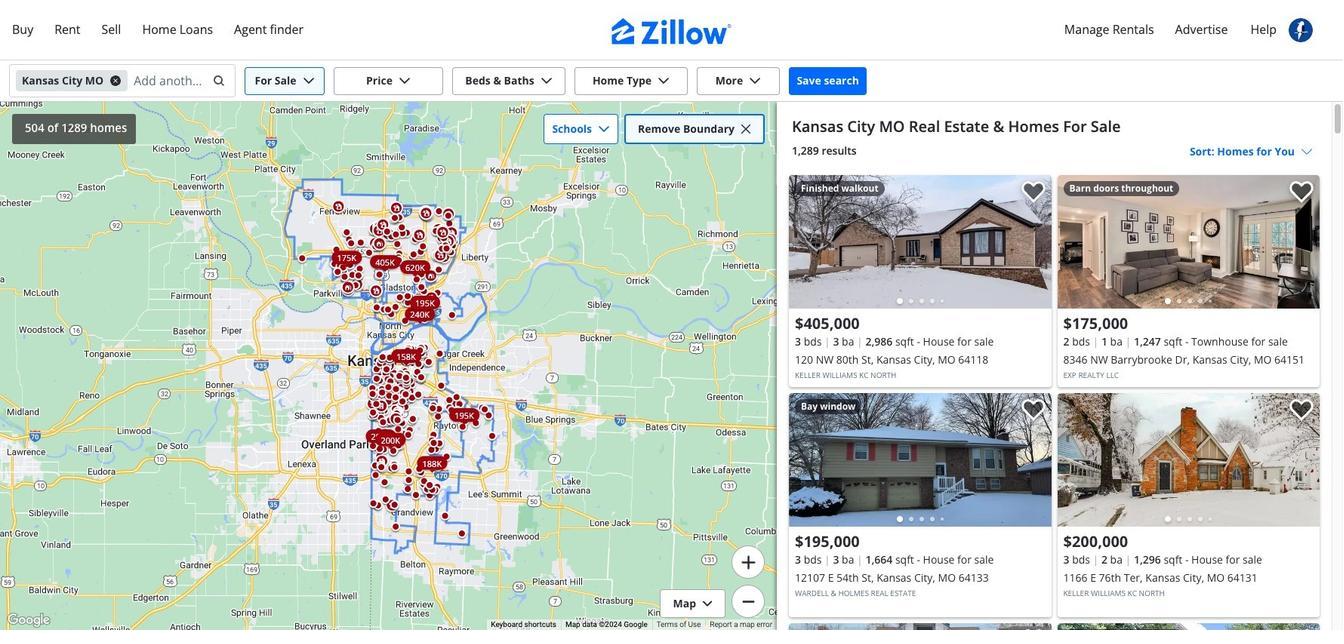 Task type: describe. For each thing, give the bounding box(es) containing it.
1166 e 76th ter, kansas city, mo 64131 image
[[1058, 394, 1320, 527]]

2 property images, use arrow keys to navigate, image 1 of 17 group from the top
[[1058, 624, 1320, 631]]

1 property images, use arrow keys to navigate, image 1 of 17 group from the top
[[1058, 175, 1320, 313]]

clear field image
[[211, 75, 223, 87]]

main navigation
[[0, 0, 1344, 60]]

property images, use arrow keys to navigate, image 1 of 52 group
[[789, 175, 1052, 313]]

8346 nw barrybrooke dr, kansas city, mo 64151 image
[[1058, 175, 1320, 309]]

20 w 74th ter, kansas city, mo 64114 image
[[789, 624, 1052, 631]]

12107 e 54th st, kansas city, mo 64133 image
[[789, 394, 1052, 527]]

your profile default icon image
[[1289, 18, 1314, 42]]

zillow logo image
[[612, 18, 732, 45]]



Task type: vqa. For each thing, say whether or not it's contained in the screenshot.
the 585K
no



Task type: locate. For each thing, give the bounding box(es) containing it.
google image
[[4, 611, 54, 631]]

remove tag image
[[110, 75, 122, 87]]

main content
[[777, 102, 1333, 631]]

property images, use arrow keys to navigate, image 1 of 17 group
[[1058, 175, 1320, 313], [1058, 624, 1320, 631]]

Add another location text field
[[134, 69, 203, 93]]

120 nw 80th st, kansas city, mo 64118 image
[[789, 175, 1052, 309]]

filters element
[[0, 60, 1344, 102]]

1 vertical spatial property images, use arrow keys to navigate, image 1 of 17 group
[[1058, 624, 1320, 631]]

0 vertical spatial property images, use arrow keys to navigate, image 1 of 17 group
[[1058, 175, 1320, 313]]

property images, use arrow keys to navigate, image 1 of 30 group
[[1058, 394, 1320, 531]]

map region
[[0, 0, 778, 631]]

519 benton blvd, kansas city, mo 64124 image
[[1058, 624, 1320, 631]]

property images, use arrow keys to navigate, image 1 of 34 group
[[789, 394, 1052, 531]]

property images, use arrow keys to navigate, image 1 of 28 group
[[789, 624, 1052, 631]]



